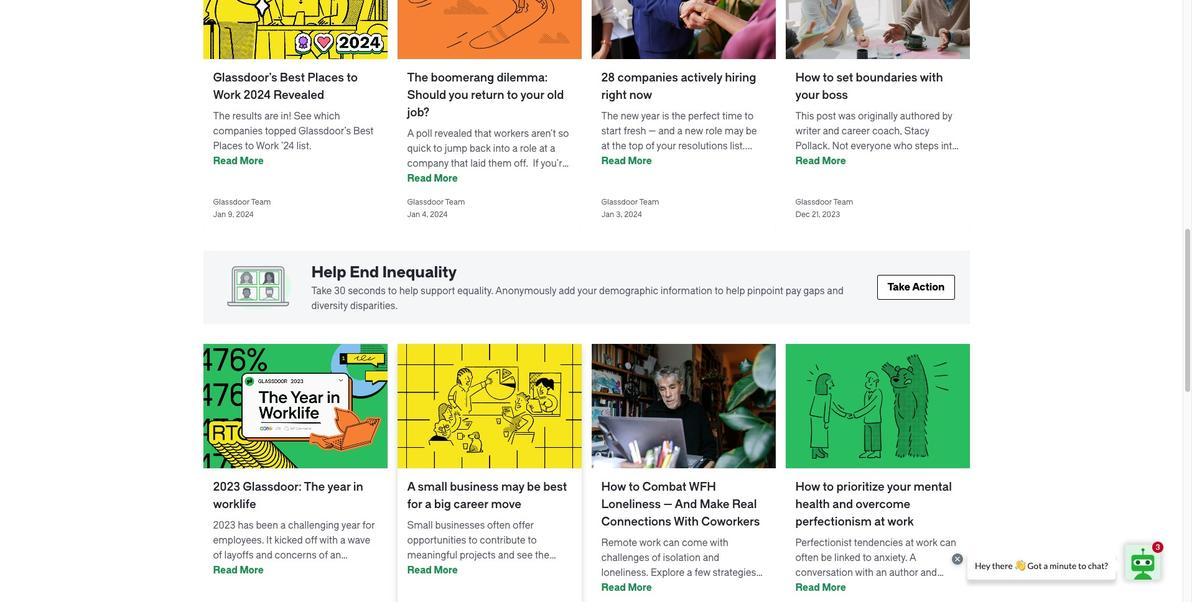 Task type: locate. For each thing, give the bounding box(es) containing it.
how inside how to set boundaries with your boss
[[796, 71, 820, 85]]

a up kicked
[[281, 520, 286, 531]]

1 horizontal spatial often
[[796, 552, 819, 564]]

0 vertical spatial new
[[621, 111, 639, 122]]

1 horizontal spatial best
[[353, 126, 374, 137]]

role inside the new year is the perfect time to start fresh — and a new role may be at the top of your resolutions list.... read more
[[706, 126, 723, 137]]

1 vertical spatial an
[[876, 567, 887, 579]]

read more down company on the top left
[[407, 173, 458, 184]]

read down loneliness.
[[601, 582, 626, 593]]

set
[[837, 71, 853, 85]]

1 vertical spatial meaningful
[[641, 582, 691, 593]]

projects
[[460, 550, 496, 561]]

topped
[[265, 126, 296, 137]]

read more for how to set boundaries with your boss
[[796, 156, 846, 167]]

not
[[832, 141, 849, 152]]

see
[[294, 111, 312, 122]]

1 jan from the left
[[213, 210, 226, 219]]

1 vertical spatial be
[[527, 480, 541, 494]]

companies up now
[[618, 71, 678, 85]]

the
[[672, 111, 686, 122], [612, 141, 627, 152], [924, 156, 938, 167], [535, 550, 549, 561], [940, 582, 955, 593]]

perfectionism
[[796, 515, 872, 529]]

and inside help end inequality take 30 seconds to help support equality. anonymously add your demographic information to help pinpoint pay gaps and diversity disparities.
[[827, 286, 844, 297]]

0 horizontal spatial be
[[527, 480, 541, 494]]

a up skills
[[796, 156, 801, 167]]

0 horizontal spatial take
[[311, 286, 332, 297]]

glassdoor for the boomerang dilemma: should you return to your old job?
[[407, 198, 444, 207]]

1 horizontal spatial career
[[842, 126, 870, 137]]

2 vertical spatial 2023
[[213, 520, 236, 531]]

challenging
[[288, 520, 339, 531]]

glassdoor team jan 4, 2024
[[407, 198, 465, 219]]

0 horizontal spatial companies
[[213, 126, 263, 137]]

may
[[725, 126, 744, 137], [501, 480, 524, 494]]

work up author
[[916, 537, 938, 549]]

21,
[[812, 210, 821, 219]]

jan inside glassdoor team jan 3, 2024
[[601, 210, 614, 219]]

for for 2023 has been a challenging year for employees. it kicked off with a wave of layoffs and concerns of an imminent recession. the weakening...
[[363, 520, 375, 531]]

glassdoor up 9,
[[213, 198, 250, 207]]

can down 'direct'
[[407, 580, 424, 591]]

and down foster
[[601, 597, 618, 602]]

2024 inside glassdoor team jan 3, 2024
[[624, 210, 642, 219]]

your inside the new year is the perfect time to start fresh — and a new role may be at the top of your resolutions list.... read more
[[657, 141, 676, 152]]

1 vertical spatial may
[[501, 480, 524, 494]]

work down topped
[[256, 141, 279, 152]]

— inside the new year is the perfect time to start fresh — and a new role may be at the top of your resolutions list.... read more
[[649, 126, 656, 137]]

2023 right 21,
[[822, 210, 840, 219]]

1 horizontal spatial work
[[256, 141, 279, 152]]

0 vertical spatial for
[[407, 498, 422, 511]]

and... down managerial
[[820, 171, 843, 182]]

career inside this post was originally authored by writer and career coach, stacy pollack. not everyone who steps into a managerial role possesses the skills and...
[[842, 126, 870, 137]]

if
[[533, 158, 539, 169]]

more for how to combat wfh loneliness — and make real connections with coworkers
[[628, 582, 652, 593]]

read for 2023 glassdoor: the year in worklife
[[213, 565, 238, 576]]

of
[[646, 141, 655, 152], [213, 550, 222, 561], [319, 550, 328, 561], [652, 552, 661, 564], [467, 565, 476, 576], [698, 597, 707, 602]]

and inside perfectionist tendencies at work can often be linked to anxiety. a conversation with an author and podcast host who's an expert on the topic...
[[921, 567, 937, 579]]

be
[[746, 126, 757, 137], [527, 480, 541, 494], [821, 552, 832, 564]]

0 vertical spatial —
[[649, 126, 656, 137]]

your up this
[[796, 88, 820, 102]]

read for a small business may be best for a big career move
[[407, 565, 432, 576]]

0 vertical spatial often
[[487, 520, 511, 531]]

read down start
[[601, 156, 626, 167]]

1 vertical spatial places
[[213, 141, 243, 152]]

a inside "a poll revealed that workers aren't so quick to jump back into a role at a company that laid them off.  if you're considering..."
[[407, 128, 414, 139]]

how inside how to combat wfh loneliness — and make real connections with coworkers
[[601, 480, 626, 494]]

glassdoor up "4," on the left
[[407, 198, 444, 207]]

1 vertical spatial offer
[[426, 580, 447, 591]]

to down the dilemma:
[[507, 88, 518, 102]]

and down it
[[256, 550, 272, 561]]

come
[[682, 537, 708, 549]]

0 vertical spatial that
[[475, 128, 492, 139]]

1 horizontal spatial work
[[888, 515, 914, 529]]

glassdoor team jan 3, 2024
[[601, 198, 659, 219]]

for inside a small business may be best for a big career move
[[407, 498, 422, 511]]

how for how to combat wfh loneliness — and make real connections with coworkers
[[601, 480, 626, 494]]

glassdoor
[[213, 198, 250, 207], [407, 198, 444, 207], [601, 198, 638, 207], [796, 198, 832, 207]]

2023 inside 2023 glassdoor: the year in worklife
[[213, 480, 240, 494]]

this post was originally authored by writer and career coach, stacy pollack. not everyone who steps into a managerial role possesses the skills and...
[[796, 111, 958, 182]]

pay
[[786, 286, 801, 297]]

and... for best
[[497, 580, 521, 591]]

3,
[[616, 210, 623, 219]]

2 horizontal spatial work
[[916, 537, 938, 549]]

1 horizontal spatial that
[[475, 128, 492, 139]]

28 companies actively hiring right now
[[601, 71, 756, 102]]

1 vertical spatial a
[[407, 480, 415, 494]]

with right off
[[319, 535, 338, 546]]

and down post
[[823, 126, 840, 137]]

1 vertical spatial new
[[685, 126, 703, 137]]

the inside the new year is the perfect time to start fresh — and a new role may be at the top of your resolutions list.... read more
[[601, 111, 619, 122]]

quick
[[407, 143, 431, 154]]

glassdoor's
[[299, 126, 351, 137]]

4 team from the left
[[834, 198, 853, 207]]

contribute
[[480, 535, 526, 546]]

0 horizontal spatial may
[[501, 480, 524, 494]]

the up the challenging
[[304, 480, 325, 494]]

job?
[[407, 106, 430, 119]]

more up maintain
[[628, 582, 652, 593]]

companies
[[618, 71, 678, 85], [213, 126, 263, 137]]

expert
[[896, 582, 924, 593]]

role down the everyone
[[855, 156, 872, 167]]

a inside a small business may be best for a big career move
[[407, 480, 415, 494]]

with down "coworkers" on the bottom of page
[[710, 537, 729, 549]]

work inside the results are in! see which companies topped glassdoor's best places to work '24 list. read more
[[256, 141, 279, 152]]

your down the dilemma:
[[520, 88, 545, 102]]

0 horizontal spatial help
[[399, 286, 418, 297]]

it
[[266, 535, 272, 546]]

offer down 'direct'
[[426, 580, 447, 591]]

jan inside glassdoor team jan 4, 2024
[[407, 210, 420, 219]]

0 vertical spatial companies
[[618, 71, 678, 85]]

read down company on the top left
[[407, 173, 432, 184]]

them
[[488, 158, 512, 169]]

to up see
[[528, 535, 537, 546]]

your inside how to prioritize your mental health and overcome perfectionism at work
[[887, 480, 911, 494]]

0 horizontal spatial often
[[487, 520, 511, 531]]

1 horizontal spatial —
[[664, 498, 673, 511]]

1 horizontal spatial results
[[435, 565, 464, 576]]

work down "glassdoor's"
[[213, 88, 241, 102]]

read more down layoffs
[[213, 565, 264, 576]]

0 horizontal spatial that
[[451, 158, 468, 169]]

an right "who's"
[[883, 582, 894, 593]]

may up move
[[501, 480, 524, 494]]

career down was
[[842, 126, 870, 137]]

how to prioritize your mental health and overcome perfectionism at work
[[796, 480, 952, 529]]

list....
[[730, 141, 753, 152]]

offer
[[513, 520, 534, 531], [426, 580, 447, 591]]

read
[[213, 156, 238, 167], [601, 156, 626, 167], [796, 156, 820, 167], [407, 173, 432, 184], [213, 565, 238, 576], [407, 565, 432, 576], [601, 582, 626, 593], [796, 582, 820, 593]]

and... down efforts.
[[497, 580, 521, 591]]

2023 inside 2023 has been a challenging year for employees. it kicked off with a wave of layoffs and concerns of an imminent recession. the weakening...
[[213, 520, 236, 531]]

— right "fresh"
[[649, 126, 656, 137]]

companies inside the results are in! see which companies topped glassdoor's best places to work '24 list. read more
[[213, 126, 263, 137]]

1 horizontal spatial help
[[726, 286, 745, 297]]

more inside the new year is the perfect time to start fresh — and a new role may be at the top of your resolutions list.... read more
[[628, 156, 652, 167]]

at down 'overcome'
[[874, 515, 885, 529]]

1 horizontal spatial new
[[685, 126, 703, 137]]

at down aren't
[[539, 143, 548, 154]]

of right sense
[[698, 597, 707, 602]]

1 horizontal spatial offer
[[513, 520, 534, 531]]

jan
[[213, 210, 226, 219], [407, 210, 420, 219], [601, 210, 614, 219]]

and up perfectionism
[[833, 498, 853, 511]]

coach,
[[872, 126, 902, 137]]

your inside small businesses often offer opportunities to contribute to meaningful projects and see the direct results of your efforts. they can offer a dynamic and...
[[478, 565, 497, 576]]

0 horizontal spatial best
[[280, 71, 305, 85]]

anonymously
[[496, 286, 557, 297]]

0 vertical spatial be
[[746, 126, 757, 137]]

may down the time
[[725, 126, 744, 137]]

imminent
[[213, 565, 256, 576]]

pollack.
[[796, 141, 830, 152]]

a
[[677, 126, 683, 137], [512, 143, 518, 154], [550, 143, 555, 154], [796, 156, 801, 167], [425, 498, 432, 511], [281, 520, 286, 531], [340, 535, 346, 546], [687, 567, 692, 579], [449, 580, 455, 591], [661, 597, 667, 602]]

0 horizontal spatial results
[[233, 111, 262, 122]]

read more for how to combat wfh loneliness — and make real connections with coworkers
[[601, 582, 652, 593]]

2024 inside glassdoor team jan 9, 2024
[[236, 210, 254, 219]]

2 vertical spatial a
[[910, 552, 916, 564]]

2024
[[244, 88, 271, 102], [236, 210, 254, 219], [430, 210, 448, 219], [624, 210, 642, 219]]

3 team from the left
[[639, 198, 659, 207]]

which
[[314, 111, 340, 122]]

0 horizontal spatial work
[[639, 537, 661, 549]]

1 horizontal spatial role
[[706, 126, 723, 137]]

business
[[450, 480, 499, 494]]

2023 inside glassdoor team dec 21, 2023
[[822, 210, 840, 219]]

how left set
[[796, 71, 820, 85]]

year inside 2023 glassdoor: the year in worklife
[[327, 480, 351, 494]]

help left pinpoint
[[726, 286, 745, 297]]

meaningful inside remote work can come with challenges of isolation and loneliness. explore a few strategies to foster meaningful connections and maintain a sense of belonging....
[[641, 582, 691, 593]]

2 vertical spatial be
[[821, 552, 832, 564]]

— down combat
[[664, 498, 673, 511]]

0 horizontal spatial jan
[[213, 210, 226, 219]]

that
[[475, 128, 492, 139], [451, 158, 468, 169]]

glassdoor team dec 21, 2023
[[796, 198, 853, 219]]

2024 inside glassdoor team jan 4, 2024
[[430, 210, 448, 219]]

to inside perfectionist tendencies at work can often be linked to anxiety. a conversation with an author and podcast host who's an expert on the topic...
[[863, 552, 872, 564]]

more for the boomerang dilemma: should you return to your old job?
[[434, 173, 458, 184]]

2024 right "4," on the left
[[430, 210, 448, 219]]

0 vertical spatial an
[[330, 550, 341, 561]]

28
[[601, 71, 615, 85]]

to left '24
[[245, 141, 254, 152]]

0 vertical spatial 2023
[[822, 210, 840, 219]]

year
[[641, 111, 660, 122], [327, 480, 351, 494], [342, 520, 360, 531]]

be inside a small business may be best for a big career move
[[527, 480, 541, 494]]

0 horizontal spatial —
[[649, 126, 656, 137]]

resolutions
[[679, 141, 728, 152]]

inequality
[[382, 264, 457, 281]]

1 vertical spatial often
[[796, 552, 819, 564]]

team for your
[[834, 198, 853, 207]]

jan left "4," on the left
[[407, 210, 420, 219]]

recession.
[[258, 565, 304, 576]]

team inside glassdoor team jan 9, 2024
[[251, 198, 271, 207]]

and...
[[820, 171, 843, 182], [497, 580, 521, 591]]

0 horizontal spatial meaningful
[[407, 550, 458, 561]]

a left wave
[[340, 535, 346, 546]]

jan for 28 companies actively hiring right now
[[601, 210, 614, 219]]

results
[[233, 111, 262, 122], [435, 565, 464, 576]]

year left is
[[641, 111, 660, 122]]

work inside remote work can come with challenges of isolation and loneliness. explore a few strategies to foster meaningful connections and maintain a sense of belonging....
[[639, 537, 661, 549]]

with up "who's"
[[855, 567, 874, 579]]

best inside the glassdoor's best places to work 2024 revealed
[[280, 71, 305, 85]]

meaningful inside small businesses often offer opportunities to contribute to meaningful projects and see the direct results of your efforts. they can offer a dynamic and...
[[407, 550, 458, 561]]

with inside perfectionist tendencies at work can often be linked to anxiety. a conversation with an author and podcast host who's an expert on the topic...
[[855, 567, 874, 579]]

small businesses often offer opportunities to contribute to meaningful projects and see the direct results of your efforts. they can offer a dynamic and...
[[407, 520, 555, 591]]

0 horizontal spatial offer
[[426, 580, 447, 591]]

may inside a small business may be best for a big career move
[[501, 480, 524, 494]]

0 vertical spatial career
[[842, 126, 870, 137]]

can inside small businesses often offer opportunities to contribute to meaningful projects and see the direct results of your efforts. they can offer a dynamic and...
[[407, 580, 424, 591]]

the inside small businesses often offer opportunities to contribute to meaningful projects and see the direct results of your efforts. they can offer a dynamic and...
[[535, 550, 549, 561]]

meaningful down opportunities
[[407, 550, 458, 561]]

1 horizontal spatial take
[[888, 281, 911, 293]]

2 glassdoor from the left
[[407, 198, 444, 207]]

equality.
[[457, 286, 494, 297]]

of up dynamic
[[467, 565, 476, 576]]

career inside a small business may be best for a big career move
[[454, 498, 489, 511]]

2024 for glassdoor's best places to work 2024 revealed
[[236, 210, 254, 219]]

the inside the results are in! see which companies topped glassdoor's best places to work '24 list. read more
[[213, 111, 230, 122]]

to inside the results are in! see which companies topped glassdoor's best places to work '24 list. read more
[[245, 141, 254, 152]]

and... inside this post was originally authored by writer and career coach, stacy pollack. not everyone who steps into a managerial role possesses the skills and...
[[820, 171, 843, 182]]

2 team from the left
[[445, 198, 465, 207]]

team inside glassdoor team jan 3, 2024
[[639, 198, 659, 207]]

work
[[888, 515, 914, 529], [639, 537, 661, 549], [916, 537, 938, 549]]

authored
[[900, 111, 940, 122]]

places
[[308, 71, 344, 85], [213, 141, 243, 152]]

glassdoor inside glassdoor team jan 9, 2024
[[213, 198, 250, 207]]

places left '24
[[213, 141, 243, 152]]

to up company on the top left
[[433, 143, 442, 154]]

year inside 2023 has been a challenging year for employees. it kicked off with a wave of layoffs and concerns of an imminent recession. the weakening...
[[342, 520, 360, 531]]

0 vertical spatial and...
[[820, 171, 843, 182]]

more down not
[[822, 156, 846, 167]]

stacy
[[905, 126, 930, 137]]

at down start
[[601, 141, 610, 152]]

year inside the new year is the perfect time to start fresh — and a new role may be at the top of your resolutions list.... read more
[[641, 111, 660, 122]]

glassdoor inside glassdoor team jan 4, 2024
[[407, 198, 444, 207]]

1 vertical spatial 2023
[[213, 480, 240, 494]]

to right the time
[[745, 111, 754, 122]]

2023 for 2023 has been a challenging year for employees. it kicked off with a wave of layoffs and concerns of an imminent recession. the weakening...
[[213, 520, 236, 531]]

1 vertical spatial results
[[435, 565, 464, 576]]

0 vertical spatial best
[[280, 71, 305, 85]]

1 vertical spatial work
[[256, 141, 279, 152]]

1 vertical spatial career
[[454, 498, 489, 511]]

perfectionist
[[796, 537, 852, 549]]

aren't
[[531, 128, 556, 139]]

2 horizontal spatial jan
[[601, 210, 614, 219]]

0 vertical spatial role
[[706, 126, 723, 137]]

1 vertical spatial year
[[327, 480, 351, 494]]

30
[[334, 286, 346, 297]]

at
[[601, 141, 610, 152], [539, 143, 548, 154], [874, 515, 885, 529], [906, 537, 914, 549]]

an inside 2023 has been a challenging year for employees. it kicked off with a wave of layoffs and concerns of an imminent recession. the weakening...
[[330, 550, 341, 561]]

team inside glassdoor team dec 21, 2023
[[834, 198, 853, 207]]

career
[[842, 126, 870, 137], [454, 498, 489, 511]]

read up glassdoor team jan 9, 2024
[[213, 156, 238, 167]]

0 vertical spatial meaningful
[[407, 550, 458, 561]]

the up should
[[407, 71, 428, 85]]

0 horizontal spatial career
[[454, 498, 489, 511]]

0 vertical spatial work
[[213, 88, 241, 102]]

real
[[732, 498, 757, 511]]

laid
[[471, 158, 486, 169]]

2 vertical spatial role
[[855, 156, 872, 167]]

the inside 2023 has been a challenging year for employees. it kicked off with a wave of layoffs and concerns of an imminent recession. the weakening...
[[306, 565, 323, 576]]

1 horizontal spatial can
[[663, 537, 680, 549]]

2023 for 2023 glassdoor: the year in worklife
[[213, 480, 240, 494]]

2024 right 3,
[[624, 210, 642, 219]]

often down perfectionist on the bottom right of page
[[796, 552, 819, 564]]

2023
[[822, 210, 840, 219], [213, 480, 240, 494], [213, 520, 236, 531]]

they
[[533, 565, 555, 576]]

3 jan from the left
[[601, 210, 614, 219]]

and... inside small businesses often offer opportunities to contribute to meaningful projects and see the direct results of your efforts. they can offer a dynamic and...
[[497, 580, 521, 591]]

1 horizontal spatial companies
[[618, 71, 678, 85]]

1 horizontal spatial jan
[[407, 210, 420, 219]]

more down top
[[628, 156, 652, 167]]

and inside how to prioritize your mental health and overcome perfectionism at work
[[833, 498, 853, 511]]

2 vertical spatial year
[[342, 520, 360, 531]]

and inside the new year is the perfect time to start fresh — and a new role may be at the top of your resolutions list.... read more
[[659, 126, 675, 137]]

for up wave
[[363, 520, 375, 531]]

0 vertical spatial year
[[641, 111, 660, 122]]

team for now
[[639, 198, 659, 207]]

0 horizontal spatial into
[[493, 143, 510, 154]]

more for a small business may be best for a big career move
[[434, 565, 458, 576]]

4 glassdoor from the left
[[796, 198, 832, 207]]

0 horizontal spatial places
[[213, 141, 243, 152]]

boomerang
[[431, 71, 494, 85]]

2024 inside the glassdoor's best places to work 2024 revealed
[[244, 88, 271, 102]]

work down connections
[[639, 537, 661, 549]]

conversation
[[796, 567, 853, 579]]

for for a small business may be best for a big career move
[[407, 498, 422, 511]]

to
[[347, 71, 358, 85], [823, 71, 834, 85], [507, 88, 518, 102], [745, 111, 754, 122], [245, 141, 254, 152], [433, 143, 442, 154], [388, 286, 397, 297], [715, 286, 724, 297], [629, 480, 640, 494], [823, 480, 834, 494], [469, 535, 478, 546], [528, 535, 537, 546], [863, 552, 872, 564], [601, 582, 610, 593]]

1 horizontal spatial may
[[725, 126, 744, 137]]

and inside small businesses often offer opportunities to contribute to meaningful projects and see the direct results of your efforts. they can offer a dynamic and...
[[498, 550, 515, 561]]

best up revealed
[[280, 71, 305, 85]]

often up contribute
[[487, 520, 511, 531]]

originally
[[858, 111, 898, 122]]

1 glassdoor from the left
[[213, 198, 250, 207]]

a left poll
[[407, 128, 414, 139]]

places up revealed
[[308, 71, 344, 85]]

read up skills
[[796, 156, 820, 167]]

the inside the boomerang dilemma: should you return to your old job?
[[407, 71, 428, 85]]

0 vertical spatial places
[[308, 71, 344, 85]]

can inside perfectionist tendencies at work can often be linked to anxiety. a conversation with an author and podcast host who's an expert on the topic...
[[940, 537, 957, 549]]

0 vertical spatial may
[[725, 126, 744, 137]]

more for how to set boundaries with your boss
[[822, 156, 846, 167]]

and... for your
[[820, 171, 843, 182]]

a for a poll revealed that workers aren't so quick to jump back into a role at a company that laid them off.  if you're considering...
[[407, 128, 414, 139]]

0 vertical spatial results
[[233, 111, 262, 122]]

the results are in! see which companies topped glassdoor's best places to work '24 list. read more
[[213, 111, 374, 167]]

your down projects
[[478, 565, 497, 576]]

a left dynamic
[[449, 580, 455, 591]]

read more down pollack.
[[796, 156, 846, 167]]

at up anxiety.
[[906, 537, 914, 549]]

2024 right 9,
[[236, 210, 254, 219]]

1 vertical spatial that
[[451, 158, 468, 169]]

be up conversation
[[821, 552, 832, 564]]

the for the results are in! see which companies topped glassdoor's best places to work '24 list. read more
[[213, 111, 230, 122]]

2 jan from the left
[[407, 210, 420, 219]]

businesses
[[435, 520, 485, 531]]

1 vertical spatial for
[[363, 520, 375, 531]]

2 horizontal spatial role
[[855, 156, 872, 167]]

everyone
[[851, 141, 892, 152]]

take up diversity
[[311, 286, 332, 297]]

2 horizontal spatial be
[[821, 552, 832, 564]]

be up list....
[[746, 126, 757, 137]]

a up 'resolutions'
[[677, 126, 683, 137]]

0 horizontal spatial and...
[[497, 580, 521, 591]]

at inside how to prioritize your mental health and overcome perfectionism at work
[[874, 515, 885, 529]]

0 horizontal spatial work
[[213, 88, 241, 102]]

1 team from the left
[[251, 198, 271, 207]]

at inside perfectionist tendencies at work can often be linked to anxiety. a conversation with an author and podcast host who's an expert on the topic...
[[906, 537, 914, 549]]

read down layoffs
[[213, 565, 238, 576]]

0 horizontal spatial new
[[621, 111, 639, 122]]

0 horizontal spatial for
[[363, 520, 375, 531]]

how up loneliness
[[601, 480, 626, 494]]

and right gaps
[[827, 286, 844, 297]]

0 horizontal spatial can
[[407, 580, 424, 591]]

take
[[888, 281, 911, 293], [311, 286, 332, 297]]

role up if
[[520, 143, 537, 154]]

1 horizontal spatial and...
[[820, 171, 843, 182]]

2024 down "glassdoor's"
[[244, 88, 271, 102]]

new
[[621, 111, 639, 122], [685, 126, 703, 137]]

1 horizontal spatial for
[[407, 498, 422, 511]]

disparities.
[[350, 300, 398, 312]]

and
[[659, 126, 675, 137], [823, 126, 840, 137], [827, 286, 844, 297], [833, 498, 853, 511], [256, 550, 272, 561], [498, 550, 515, 561], [703, 552, 720, 564], [921, 567, 937, 579], [601, 597, 618, 602]]

how for how to set boundaries with your boss
[[796, 71, 820, 85]]

— inside how to combat wfh loneliness — and make real connections with coworkers
[[664, 498, 673, 511]]

1 vertical spatial and...
[[497, 580, 521, 591]]

read down opportunities
[[407, 565, 432, 576]]

work inside perfectionist tendencies at work can often be linked to anxiety. a conversation with an author and podcast host who's an expert on the topic...
[[916, 537, 938, 549]]

1 horizontal spatial into
[[941, 141, 958, 152]]

2024 for 28 companies actively hiring right now
[[624, 210, 642, 219]]

was
[[838, 111, 856, 122]]

and inside 2023 has been a challenging year for employees. it kicked off with a wave of layoffs and concerns of an imminent recession. the weakening...
[[256, 550, 272, 561]]

to down tendencies
[[863, 552, 872, 564]]

0 vertical spatial offer
[[513, 520, 534, 531]]

2023 up employees.
[[213, 520, 236, 531]]

1 horizontal spatial places
[[308, 71, 344, 85]]

2 vertical spatial an
[[883, 582, 894, 593]]

0 horizontal spatial role
[[520, 143, 537, 154]]

glassdoor inside glassdoor team dec 21, 2023
[[796, 198, 832, 207]]

how up health
[[796, 480, 820, 494]]

2 horizontal spatial can
[[940, 537, 957, 549]]

meaningful down explore
[[641, 582, 691, 593]]

glassdoor's best places to work 2024 revealed
[[213, 71, 358, 102]]

your inside how to set boundaries with your boss
[[796, 88, 820, 102]]

1 horizontal spatial be
[[746, 126, 757, 137]]

for
[[407, 498, 422, 511], [363, 520, 375, 531]]

1 horizontal spatial meaningful
[[641, 582, 691, 593]]

2023 up worklife
[[213, 480, 240, 494]]

read more for a small business may be best for a big career move
[[407, 565, 458, 576]]

the down steps
[[924, 156, 938, 167]]

team inside glassdoor team jan 4, 2024
[[445, 198, 465, 207]]

into up them at the left of page
[[493, 143, 510, 154]]

role inside this post was originally authored by writer and career coach, stacy pollack. not everyone who steps into a managerial role possesses the skills and...
[[855, 156, 872, 167]]

to inside how to prioritize your mental health and overcome perfectionism at work
[[823, 480, 834, 494]]

read for how to set boundaries with your boss
[[796, 156, 820, 167]]

return
[[471, 88, 504, 102]]

0 vertical spatial a
[[407, 128, 414, 139]]

1 vertical spatial best
[[353, 126, 374, 137]]

3 glassdoor from the left
[[601, 198, 638, 207]]

work down 'overcome'
[[888, 515, 914, 529]]

to left set
[[823, 71, 834, 85]]

1 vertical spatial companies
[[213, 126, 263, 137]]

read more down loneliness.
[[601, 582, 652, 593]]

glassdoor up 21,
[[796, 198, 832, 207]]

of right top
[[646, 141, 655, 152]]

for inside 2023 has been a challenging year for employees. it kicked off with a wave of layoffs and concerns of an imminent recession. the weakening...
[[363, 520, 375, 531]]

1 vertical spatial role
[[520, 143, 537, 154]]

1 vertical spatial —
[[664, 498, 673, 511]]



Task type: vqa. For each thing, say whether or not it's contained in the screenshot.
the "The results are in! See which companies topped Glassdoor's Best Places to Work '24 list. Read More"
yes



Task type: describe. For each thing, give the bounding box(es) containing it.
perfectionist tendencies at work can often be linked to anxiety. a conversation with an author and podcast host who's an expert on the topic...
[[796, 537, 957, 602]]

to inside how to set boundaries with your boss
[[823, 71, 834, 85]]

in!
[[281, 111, 292, 122]]

be inside the new year is the perfect time to start fresh — and a new role may be at the top of your resolutions list.... read more
[[746, 126, 757, 137]]

help
[[311, 264, 346, 281]]

connections
[[693, 582, 749, 593]]

often inside perfectionist tendencies at work can often be linked to anxiety. a conversation with an author and podcast host who's an expert on the topic...
[[796, 552, 819, 564]]

at inside "a poll revealed that workers aren't so quick to jump back into a role at a company that laid them off.  if you're considering..."
[[539, 143, 548, 154]]

of inside small businesses often offer opportunities to contribute to meaningful projects and see the direct results of your efforts. they can offer a dynamic and...
[[467, 565, 476, 576]]

topic...
[[796, 597, 825, 602]]

best
[[543, 480, 567, 494]]

with inside 2023 has been a challenging year for employees. it kicked off with a wave of layoffs and concerns of an imminent recession. the weakening...
[[319, 535, 338, 546]]

team for return
[[445, 198, 465, 207]]

a for a small business may be best for a big career move
[[407, 480, 415, 494]]

boss
[[822, 88, 848, 102]]

prioritize
[[837, 480, 885, 494]]

can inside remote work can come with challenges of isolation and loneliness. explore a few strategies to foster meaningful connections and maintain a sense of belonging....
[[663, 537, 680, 549]]

places inside the glassdoor's best places to work 2024 revealed
[[308, 71, 344, 85]]

mental
[[914, 480, 952, 494]]

often inside small businesses often offer opportunities to contribute to meaningful projects and see the direct results of your efforts. they can offer a dynamic and...
[[487, 520, 511, 531]]

team for 2024
[[251, 198, 271, 207]]

of inside the new year is the perfect time to start fresh — and a new role may be at the top of your resolutions list.... read more
[[646, 141, 655, 152]]

challenges
[[601, 552, 650, 564]]

a small business may be best for a big career move
[[407, 480, 567, 511]]

should
[[407, 88, 446, 102]]

a inside the new year is the perfect time to start fresh — and a new role may be at the top of your resolutions list.... read more
[[677, 126, 683, 137]]

at inside the new year is the perfect time to start fresh — and a new role may be at the top of your resolutions list.... read more
[[601, 141, 610, 152]]

and inside this post was originally authored by writer and career coach, stacy pollack. not everyone who steps into a managerial role possesses the skills and...
[[823, 126, 840, 137]]

4,
[[422, 210, 428, 219]]

author
[[889, 567, 918, 579]]

explore
[[651, 567, 685, 579]]

read for the boomerang dilemma: should you return to your old job?
[[407, 173, 432, 184]]

read inside the results are in! see which companies topped glassdoor's best places to work '24 list. read more
[[213, 156, 238, 167]]

small
[[418, 480, 447, 494]]

read more for 2023 glassdoor: the year in worklife
[[213, 565, 264, 576]]

connections
[[601, 515, 672, 529]]

revealed
[[273, 88, 324, 102]]

considering...
[[407, 173, 467, 184]]

of right concerns
[[319, 550, 328, 561]]

a left few
[[687, 567, 692, 579]]

work inside how to prioritize your mental health and overcome perfectionism at work
[[888, 515, 914, 529]]

jan for the boomerang dilemma: should you return to your old job?
[[407, 210, 420, 219]]

read more for the boomerang dilemma: should you return to your old job?
[[407, 173, 458, 184]]

2 help from the left
[[726, 286, 745, 297]]

read more for how to prioritize your mental health and overcome perfectionism at work
[[796, 582, 846, 593]]

top
[[629, 141, 643, 152]]

host
[[834, 582, 853, 593]]

into inside "a poll revealed that workers aren't so quick to jump back into a role at a company that laid them off.  if you're considering..."
[[493, 143, 510, 154]]

tendencies
[[854, 537, 903, 549]]

read for how to prioritize your mental health and overcome perfectionism at work
[[796, 582, 820, 593]]

to right information
[[715, 286, 724, 297]]

to inside how to combat wfh loneliness — and make real connections with coworkers
[[629, 480, 640, 494]]

a left sense
[[661, 597, 667, 602]]

gaps
[[804, 286, 825, 297]]

read inside the new year is the perfect time to start fresh — and a new role may be at the top of your resolutions list.... read more
[[601, 156, 626, 167]]

wave
[[348, 535, 370, 546]]

the for the boomerang dilemma: should you return to your old job?
[[407, 71, 428, 85]]

poll
[[416, 128, 432, 139]]

on
[[927, 582, 938, 593]]

glassdoor team jan 9, 2024
[[213, 198, 271, 219]]

this
[[796, 111, 814, 122]]

actively
[[681, 71, 723, 85]]

to inside the glassdoor's best places to work 2024 revealed
[[347, 71, 358, 85]]

a inside perfectionist tendencies at work can often be linked to anxiety. a conversation with an author and podcast host who's an expert on the topic...
[[910, 552, 916, 564]]

with
[[674, 515, 699, 529]]

your inside help end inequality take 30 seconds to help support equality. anonymously add your demographic information to help pinpoint pay gaps and diversity disparities.
[[578, 286, 597, 297]]

been
[[256, 520, 278, 531]]

to inside "a poll revealed that workers aren't so quick to jump back into a role at a company that laid them off.  if you're considering..."
[[433, 143, 442, 154]]

a down workers
[[512, 143, 518, 154]]

worklife
[[213, 498, 256, 511]]

weakening...
[[213, 580, 268, 591]]

the left top
[[612, 141, 627, 152]]

perfect
[[688, 111, 720, 122]]

move
[[491, 498, 522, 511]]

glassdoor for glassdoor's best places to work 2024 revealed
[[213, 198, 250, 207]]

health
[[796, 498, 830, 511]]

your inside the boomerang dilemma: should you return to your old job?
[[520, 88, 545, 102]]

old
[[547, 88, 564, 102]]

how to combat wfh loneliness — and make real connections with coworkers
[[601, 480, 760, 529]]

to up disparities.
[[388, 286, 397, 297]]

take action
[[888, 281, 945, 293]]

2024 for the boomerang dilemma: should you return to your old job?
[[430, 210, 448, 219]]

with inside remote work can come with challenges of isolation and loneliness. explore a few strategies to foster meaningful connections and maintain a sense of belonging....
[[710, 537, 729, 549]]

glassdoor for how to set boundaries with your boss
[[796, 198, 832, 207]]

role inside "a poll revealed that workers aren't so quick to jump back into a role at a company that laid them off.  if you're considering..."
[[520, 143, 537, 154]]

so
[[558, 128, 569, 139]]

foster
[[613, 582, 639, 593]]

glassdoor:
[[243, 480, 302, 494]]

belonging....
[[709, 597, 763, 602]]

a up you're
[[550, 143, 555, 154]]

dynamic
[[457, 580, 495, 591]]

a inside this post was originally authored by writer and career coach, stacy pollack. not everyone who steps into a managerial role possesses the skills and...
[[796, 156, 801, 167]]

is
[[662, 111, 669, 122]]

overcome
[[856, 498, 911, 511]]

skills
[[796, 171, 817, 182]]

remote work can come with challenges of isolation and loneliness. explore a few strategies to foster meaningful connections and maintain a sense of belonging....
[[601, 537, 763, 602]]

to inside the boomerang dilemma: should you return to your old job?
[[507, 88, 518, 102]]

support
[[421, 286, 455, 297]]

take inside help end inequality take 30 seconds to help support equality. anonymously add your demographic information to help pinpoint pay gaps and diversity disparities.
[[311, 286, 332, 297]]

wfh
[[689, 480, 716, 494]]

the boomerang dilemma: should you return to your old job?
[[407, 71, 564, 119]]

how for how to prioritize your mental health and overcome perfectionism at work
[[796, 480, 820, 494]]

the inside this post was originally authored by writer and career coach, stacy pollack. not everyone who steps into a managerial role possesses the skills and...
[[924, 156, 938, 167]]

podcast
[[796, 582, 832, 593]]

work inside the glassdoor's best places to work 2024 revealed
[[213, 88, 241, 102]]

may inside the new year is the perfect time to start fresh — and a new role may be at the top of your resolutions list.... read more
[[725, 126, 744, 137]]

more for how to prioritize your mental health and overcome perfectionism at work
[[822, 582, 846, 593]]

the for the new year is the perfect time to start fresh — and a new role may be at the top of your resolutions list.... read more
[[601, 111, 619, 122]]

results inside the results are in! see which companies topped glassdoor's best places to work '24 list. read more
[[233, 111, 262, 122]]

the inside perfectionist tendencies at work can often be linked to anxiety. a conversation with an author and podcast host who's an expert on the topic...
[[940, 582, 955, 593]]

jan for glassdoor's best places to work 2024 revealed
[[213, 210, 226, 219]]

take inside button
[[888, 281, 911, 293]]

action
[[913, 281, 945, 293]]

how to set boundaries with your boss
[[796, 71, 943, 102]]

be inside perfectionist tendencies at work can often be linked to anxiety. a conversation with an author and podcast host who's an expert on the topic...
[[821, 552, 832, 564]]

to inside remote work can come with challenges of isolation and loneliness. explore a few strategies to foster meaningful connections and maintain a sense of belonging....
[[601, 582, 610, 593]]

steps
[[915, 141, 939, 152]]

workers
[[494, 128, 529, 139]]

sense
[[669, 597, 695, 602]]

with inside how to set boundaries with your boss
[[920, 71, 943, 85]]

to inside the new year is the perfect time to start fresh — and a new role may be at the top of your resolutions list.... read more
[[745, 111, 754, 122]]

back
[[470, 143, 491, 154]]

isolation
[[663, 552, 701, 564]]

the right is
[[672, 111, 686, 122]]

into inside this post was originally authored by writer and career coach, stacy pollack. not everyone who steps into a managerial role possesses the skills and...
[[941, 141, 958, 152]]

possesses
[[875, 156, 922, 167]]

a inside a small business may be best for a big career move
[[425, 498, 432, 511]]

demographic
[[599, 286, 658, 297]]

to up projects
[[469, 535, 478, 546]]

opportunities
[[407, 535, 466, 546]]

2023 glassdoor: the year in worklife
[[213, 480, 363, 511]]

take action button
[[878, 275, 955, 300]]

kicked
[[274, 535, 303, 546]]

companies inside 28 companies actively hiring right now
[[618, 71, 678, 85]]

best inside the results are in! see which companies topped glassdoor's best places to work '24 list. read more
[[353, 126, 374, 137]]

glassdoor for 28 companies actively hiring right now
[[601, 198, 638, 207]]

company
[[407, 158, 449, 169]]

of up explore
[[652, 552, 661, 564]]

see
[[517, 550, 533, 561]]

more for 2023 glassdoor: the year in worklife
[[240, 565, 264, 576]]

1 help from the left
[[399, 286, 418, 297]]

read for how to combat wfh loneliness — and make real connections with coworkers
[[601, 582, 626, 593]]

more inside the results are in! see which companies topped glassdoor's best places to work '24 list. read more
[[240, 156, 264, 167]]

strategies
[[713, 567, 756, 579]]

end
[[350, 264, 379, 281]]

seconds
[[348, 286, 386, 297]]

a inside small businesses often offer opportunities to contribute to meaningful projects and see the direct results of your efforts. they can offer a dynamic and...
[[449, 580, 455, 591]]

an for 2023 glassdoor: the year in worklife
[[330, 550, 341, 561]]

loneliness
[[601, 498, 661, 511]]

a poll revealed that workers aren't so quick to jump back into a role at a company that laid them off.  if you're considering...
[[407, 128, 569, 184]]

start
[[601, 126, 622, 137]]

the new year is the perfect time to start fresh — and a new role may be at the top of your resolutions list.... read more
[[601, 111, 757, 167]]

results inside small businesses often offer opportunities to contribute to meaningful projects and see the direct results of your efforts. they can offer a dynamic and...
[[435, 565, 464, 576]]

places inside the results are in! see which companies topped glassdoor's best places to work '24 list. read more
[[213, 141, 243, 152]]

by
[[943, 111, 953, 122]]

and up few
[[703, 552, 720, 564]]

remote
[[601, 537, 637, 549]]

the inside 2023 glassdoor: the year in worklife
[[304, 480, 325, 494]]

in
[[353, 480, 363, 494]]

of left layoffs
[[213, 550, 222, 561]]

direct
[[407, 565, 432, 576]]

an for how to prioritize your mental health and overcome perfectionism at work
[[883, 582, 894, 593]]

right
[[601, 88, 627, 102]]



